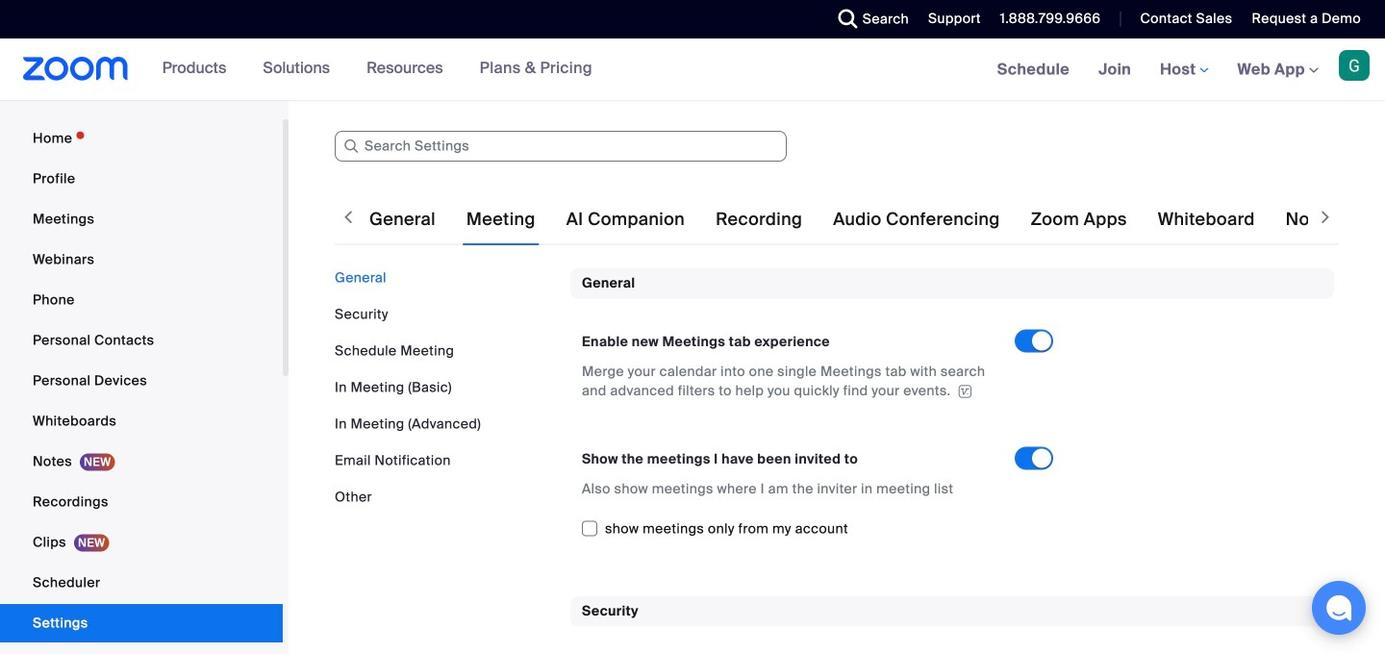 Task type: locate. For each thing, give the bounding box(es) containing it.
scroll right image
[[1316, 208, 1335, 227]]

product information navigation
[[148, 38, 607, 100]]

zoom logo image
[[23, 57, 129, 81]]

menu bar
[[335, 268, 556, 507]]

banner
[[0, 38, 1385, 101]]

Search Settings text field
[[335, 131, 787, 162]]



Task type: vqa. For each thing, say whether or not it's contained in the screenshot.
application
no



Task type: describe. For each thing, give the bounding box(es) containing it.
personal menu menu
[[0, 119, 283, 654]]

profile picture image
[[1339, 50, 1370, 81]]

security element
[[570, 596, 1334, 654]]

open chat image
[[1325, 594, 1352, 621]]

general element
[[570, 268, 1334, 565]]

meetings navigation
[[983, 38, 1385, 101]]

scroll left image
[[339, 208, 358, 227]]

tabs of my account settings page tab list
[[365, 192, 1385, 246]]



